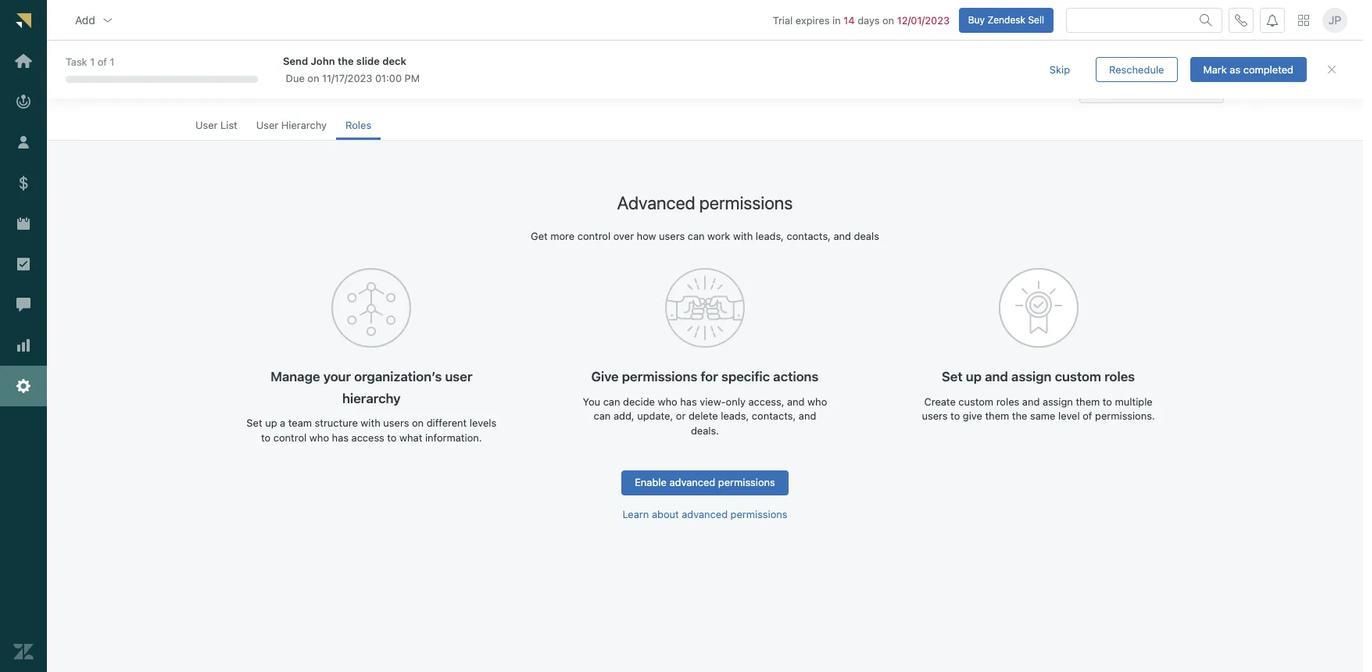 Task type: describe. For each thing, give the bounding box(es) containing it.
learn
[[623, 508, 649, 520]]

1 horizontal spatial custom
[[1055, 369, 1101, 385]]

to left what
[[387, 431, 397, 444]]

management
[[222, 77, 312, 95]]

0 vertical spatial of
[[98, 56, 107, 68]]

chevron down image
[[101, 14, 114, 26]]

same
[[1030, 410, 1056, 422]]

success ribbon image
[[999, 268, 1078, 348]]

add
[[75, 13, 95, 26]]

deck
[[382, 54, 406, 67]]

about
[[652, 508, 679, 520]]

give
[[591, 369, 619, 385]]

trial
[[773, 14, 793, 26]]

task 1 of 1
[[66, 56, 115, 68]]

learn about advanced permissions
[[623, 508, 788, 520]]

get more control over how users can work with leads, contacts, and deals
[[531, 230, 879, 242]]

on inside send john the slide deck due on 11/17/2023 01:00 pm
[[307, 72, 319, 84]]

user for user management
[[186, 77, 218, 95]]

jp
[[1329, 13, 1342, 26]]

2 1 from the left
[[110, 56, 115, 68]]

learn about advanced permissions link
[[623, 508, 788, 521]]

advanced permissions
[[617, 192, 793, 213]]

1 horizontal spatial roles
[[1105, 369, 1135, 385]]

11/17/2023
[[322, 72, 372, 84]]

slide
[[356, 54, 380, 67]]

users inside the 'create custom roles and assign them to multiple users to give them the same level of permissions.'
[[922, 410, 948, 422]]

as
[[1230, 63, 1241, 75]]

1 vertical spatial can
[[603, 395, 620, 408]]

structure
[[315, 417, 358, 429]]

expires
[[796, 14, 830, 26]]

user list
[[195, 119, 237, 131]]

access
[[351, 431, 384, 444]]

you can decide who has view-only access, and who can add, update, or delete leads, contacts, and deals.
[[583, 395, 827, 437]]

send john the slide deck link
[[283, 54, 1008, 68]]

only
[[726, 395, 746, 408]]

add button
[[63, 4, 126, 36]]

task
[[66, 56, 87, 68]]

0 vertical spatial on
[[883, 14, 894, 26]]

advanced
[[617, 192, 695, 213]]

due
[[286, 72, 305, 84]]

update,
[[637, 410, 673, 422]]

1 horizontal spatial leads,
[[756, 230, 784, 242]]

organization's
[[354, 369, 442, 385]]

a
[[280, 417, 285, 429]]

advanced inside button
[[670, 476, 715, 489]]

get
[[531, 230, 548, 242]]

send john the slide deck due on 11/17/2023 01:00 pm
[[283, 54, 420, 84]]

more
[[551, 230, 575, 242]]

completed
[[1243, 63, 1294, 75]]

roles inside the 'create custom roles and assign them to multiple users to give them the same level of permissions.'
[[996, 395, 1020, 408]]

up for and
[[966, 369, 982, 385]]

user management
[[186, 77, 312, 95]]

information.
[[425, 431, 482, 444]]

work
[[708, 230, 730, 242]]

user
[[445, 369, 473, 385]]

sell
[[1028, 14, 1044, 25]]

01:00
[[375, 72, 402, 84]]

users inside set up a team structure with users on different levels to control who has access to what information.
[[383, 417, 409, 429]]

different
[[427, 417, 467, 429]]

user for user list
[[195, 119, 218, 131]]

skip button
[[1036, 57, 1083, 82]]

calls image
[[1235, 14, 1248, 26]]

14
[[844, 14, 855, 26]]

1 horizontal spatial with
[[733, 230, 753, 242]]

12/01/2023
[[897, 14, 950, 26]]

1 horizontal spatial who
[[658, 395, 677, 408]]

to left give
[[951, 410, 960, 422]]

enable advanced permissions
[[635, 476, 775, 489]]

set for set up a team structure with users on different levels to control who has access to what information.
[[247, 417, 262, 429]]

mark
[[1203, 63, 1227, 75]]

manage
[[271, 369, 320, 385]]

info image
[[1093, 75, 1106, 87]]

user for user hierarchy
[[256, 119, 278, 131]]

cancel image
[[1326, 63, 1338, 76]]

your
[[323, 369, 351, 385]]

specific
[[721, 369, 770, 385]]

view-
[[700, 395, 726, 408]]

create
[[924, 395, 956, 408]]

1 1 from the left
[[90, 56, 95, 68]]

multiple
[[1115, 395, 1153, 408]]

permissions up work
[[699, 192, 793, 213]]

jp button
[[1323, 7, 1348, 33]]

0 vertical spatial them
[[1076, 395, 1100, 408]]

pm
[[405, 72, 420, 84]]

hierarchy
[[342, 391, 401, 406]]

hierarchy
[[281, 119, 327, 131]]

reschedule button
[[1096, 57, 1178, 82]]

you
[[583, 395, 600, 408]]

reschedule
[[1109, 63, 1164, 75]]

set for set up and assign custom roles
[[942, 369, 963, 385]]

buy zendesk sell button
[[959, 7, 1054, 33]]

how
[[637, 230, 656, 242]]

permissions up decide
[[622, 369, 697, 385]]

set up a team structure with users on different levels to control who has access to what information.
[[247, 417, 497, 444]]

john
[[311, 54, 335, 67]]

user hierarchy
[[256, 119, 327, 131]]

search image
[[1200, 14, 1212, 26]]

using 2 licenses.
[[1112, 74, 1192, 87]]

team
[[288, 417, 312, 429]]



Task type: locate. For each thing, give the bounding box(es) containing it.
up left a
[[265, 417, 277, 429]]

0 vertical spatial set
[[942, 369, 963, 385]]

to up permissions.
[[1103, 395, 1112, 408]]

the inside the 'create custom roles and assign them to multiple users to give them the same level of permissions.'
[[1012, 410, 1027, 422]]

0 vertical spatial control
[[577, 230, 611, 242]]

has down structure
[[332, 431, 349, 444]]

or
[[676, 410, 686, 422]]

permissions.
[[1095, 410, 1155, 422]]

mark as completed button
[[1190, 57, 1307, 82]]

0 horizontal spatial with
[[361, 417, 380, 429]]

2 vertical spatial can
[[594, 410, 611, 422]]

contacts, down access,
[[752, 410, 796, 422]]

1 vertical spatial leads,
[[721, 410, 749, 422]]

leads,
[[756, 230, 784, 242], [721, 410, 749, 422]]

of
[[98, 56, 107, 68], [1083, 410, 1092, 422]]

0 horizontal spatial of
[[98, 56, 107, 68]]

0 horizontal spatial up
[[265, 417, 277, 429]]

0 horizontal spatial has
[[332, 431, 349, 444]]

give
[[963, 410, 982, 422]]

who up update,
[[658, 395, 677, 408]]

has up or
[[680, 395, 697, 408]]

mark as completed
[[1203, 63, 1294, 75]]

up up give
[[966, 369, 982, 385]]

1 vertical spatial up
[[265, 417, 277, 429]]

them right give
[[985, 410, 1009, 422]]

users
[[659, 230, 685, 242], [922, 410, 948, 422], [383, 417, 409, 429]]

with up access
[[361, 417, 380, 429]]

roles up multiple on the bottom
[[1105, 369, 1135, 385]]

0 vertical spatial the
[[338, 54, 354, 67]]

add,
[[614, 410, 634, 422]]

users right how in the top left of the page
[[659, 230, 685, 242]]

1 horizontal spatial 1
[[110, 56, 115, 68]]

0 vertical spatial assign
[[1011, 369, 1052, 385]]

user up user list
[[186, 77, 218, 95]]

2 horizontal spatial who
[[808, 395, 827, 408]]

the up 11/17/2023
[[338, 54, 354, 67]]

1 vertical spatial has
[[332, 431, 349, 444]]

actions
[[773, 369, 819, 385]]

to down manage
[[261, 431, 271, 444]]

give permissions for specific actions
[[591, 369, 819, 385]]

assign up the 'create custom roles and assign them to multiple users to give them the same level of permissions.'
[[1011, 369, 1052, 385]]

0 vertical spatial can
[[688, 230, 705, 242]]

on inside set up a team structure with users on different levels to control who has access to what information.
[[412, 417, 424, 429]]

0 vertical spatial custom
[[1055, 369, 1101, 385]]

0 vertical spatial roles
[[1105, 369, 1135, 385]]

control inside set up a team structure with users on different levels to control who has access to what information.
[[273, 431, 307, 444]]

1 vertical spatial roles
[[996, 395, 1020, 408]]

1 vertical spatial the
[[1012, 410, 1027, 422]]

1 vertical spatial control
[[273, 431, 307, 444]]

deals
[[854, 230, 879, 242]]

control left over
[[577, 230, 611, 242]]

0 vertical spatial with
[[733, 230, 753, 242]]

1 horizontal spatial up
[[966, 369, 982, 385]]

with right work
[[733, 230, 753, 242]]

1 vertical spatial advanced
[[682, 508, 728, 520]]

0 horizontal spatial them
[[985, 410, 1009, 422]]

0 vertical spatial contacts,
[[787, 230, 831, 242]]

permissions
[[699, 192, 793, 213], [622, 369, 697, 385], [718, 476, 775, 489], [731, 508, 788, 520]]

1 vertical spatial of
[[1083, 410, 1092, 422]]

0 vertical spatial advanced
[[670, 476, 715, 489]]

days
[[858, 14, 880, 26]]

deals.
[[691, 424, 719, 437]]

level
[[1058, 410, 1080, 422]]

1 vertical spatial assign
[[1043, 395, 1073, 408]]

2
[[1142, 74, 1148, 87]]

for
[[701, 369, 718, 385]]

of inside the 'create custom roles and assign them to multiple users to give them the same level of permissions.'
[[1083, 410, 1092, 422]]

1 horizontal spatial control
[[577, 230, 611, 242]]

1 horizontal spatial them
[[1076, 395, 1100, 408]]

0 horizontal spatial who
[[309, 431, 329, 444]]

custom inside the 'create custom roles and assign them to multiple users to give them the same level of permissions.'
[[959, 395, 994, 408]]

1 horizontal spatial set
[[942, 369, 963, 385]]

delete
[[689, 410, 718, 422]]

0 horizontal spatial control
[[273, 431, 307, 444]]

custom
[[1055, 369, 1101, 385], [959, 395, 994, 408]]

users up what
[[383, 417, 409, 429]]

zendesk products image
[[1298, 15, 1309, 25]]

custom up level
[[1055, 369, 1101, 385]]

1 horizontal spatial has
[[680, 395, 697, 408]]

2 vertical spatial on
[[412, 417, 424, 429]]

who
[[658, 395, 677, 408], [808, 395, 827, 408], [309, 431, 329, 444]]

assign inside the 'create custom roles and assign them to multiple users to give them the same level of permissions.'
[[1043, 395, 1073, 408]]

advanced down enable advanced permissions button
[[682, 508, 728, 520]]

zendesk
[[988, 14, 1026, 25]]

set left a
[[247, 417, 262, 429]]

0 horizontal spatial 1
[[90, 56, 95, 68]]

with
[[733, 230, 753, 242], [361, 417, 380, 429]]

buy zendesk sell
[[968, 14, 1044, 25]]

up inside set up a team structure with users on different levels to control who has access to what information.
[[265, 417, 277, 429]]

control down a
[[273, 431, 307, 444]]

user left hierarchy
[[256, 119, 278, 131]]

on
[[883, 14, 894, 26], [307, 72, 319, 84], [412, 417, 424, 429]]

to
[[1103, 395, 1112, 408], [951, 410, 960, 422], [261, 431, 271, 444], [387, 431, 397, 444]]

leads, inside the you can decide who has view-only access, and who can add, update, or delete leads, contacts, and deals.
[[721, 410, 749, 422]]

licenses.
[[1151, 74, 1192, 87]]

the inside send john the slide deck due on 11/17/2023 01:00 pm
[[338, 54, 354, 67]]

0 horizontal spatial users
[[383, 417, 409, 429]]

assign up level
[[1043, 395, 1073, 408]]

1 vertical spatial set
[[247, 417, 262, 429]]

graph representing hierarchy image
[[332, 268, 411, 348]]

can left work
[[688, 230, 705, 242]]

buy
[[968, 14, 985, 25]]

1 vertical spatial them
[[985, 410, 1009, 422]]

on right "due"
[[307, 72, 319, 84]]

0 vertical spatial leads,
[[756, 230, 784, 242]]

1 vertical spatial contacts,
[[752, 410, 796, 422]]

0 horizontal spatial the
[[338, 54, 354, 67]]

them up level
[[1076, 395, 1100, 408]]

roles
[[346, 119, 371, 131]]

1 horizontal spatial of
[[1083, 410, 1092, 422]]

on up what
[[412, 417, 424, 429]]

can
[[688, 230, 705, 242], [603, 395, 620, 408], [594, 410, 611, 422]]

control
[[577, 230, 611, 242], [273, 431, 307, 444]]

roles down set up and assign custom roles
[[996, 395, 1020, 408]]

user
[[186, 77, 218, 95], [195, 119, 218, 131], [256, 119, 278, 131]]

send
[[283, 54, 308, 67]]

has inside the you can decide who has view-only access, and who can add, update, or delete leads, contacts, and deals.
[[680, 395, 697, 408]]

set inside set up a team structure with users on different levels to control who has access to what information.
[[247, 417, 262, 429]]

up for a
[[265, 417, 277, 429]]

of right 'task'
[[98, 56, 107, 68]]

the left same
[[1012, 410, 1027, 422]]

can down you
[[594, 410, 611, 422]]

2 horizontal spatial users
[[922, 410, 948, 422]]

using
[[1112, 74, 1139, 87]]

access,
[[748, 395, 784, 408]]

users down create
[[922, 410, 948, 422]]

custom up give
[[959, 395, 994, 408]]

them
[[1076, 395, 1100, 408], [985, 410, 1009, 422]]

2 horizontal spatial on
[[883, 14, 894, 26]]

0 vertical spatial up
[[966, 369, 982, 385]]

zendesk image
[[13, 642, 34, 662]]

fist bump image
[[665, 268, 745, 348]]

decide
[[623, 395, 655, 408]]

0 horizontal spatial on
[[307, 72, 319, 84]]

create custom roles and assign them to multiple users to give them the same level of permissions.
[[922, 395, 1155, 422]]

levels
[[470, 417, 497, 429]]

0 horizontal spatial set
[[247, 417, 262, 429]]

set
[[942, 369, 963, 385], [247, 417, 262, 429]]

who down the actions
[[808, 395, 827, 408]]

0 horizontal spatial roles
[[996, 395, 1020, 408]]

enable
[[635, 476, 667, 489]]

advanced
[[670, 476, 715, 489], [682, 508, 728, 520]]

skip
[[1050, 63, 1070, 75]]

permissions up learn about advanced permissions
[[718, 476, 775, 489]]

who down structure
[[309, 431, 329, 444]]

0 vertical spatial has
[[680, 395, 697, 408]]

0 horizontal spatial custom
[[959, 395, 994, 408]]

enable advanced permissions button
[[622, 470, 789, 495]]

and inside the 'create custom roles and assign them to multiple users to give them the same level of permissions.'
[[1022, 395, 1040, 408]]

leads, down only
[[721, 410, 749, 422]]

who inside set up a team structure with users on different levels to control who has access to what information.
[[309, 431, 329, 444]]

list
[[220, 119, 237, 131]]

1 vertical spatial with
[[361, 417, 380, 429]]

contacts, inside the you can decide who has view-only access, and who can add, update, or delete leads, contacts, and deals.
[[752, 410, 796, 422]]

set up create
[[942, 369, 963, 385]]

1 horizontal spatial the
[[1012, 410, 1027, 422]]

set up and assign custom roles
[[942, 369, 1135, 385]]

bell image
[[1266, 14, 1279, 26]]

what
[[399, 431, 422, 444]]

user left list
[[195, 119, 218, 131]]

1 horizontal spatial on
[[412, 417, 424, 429]]

1 vertical spatial on
[[307, 72, 319, 84]]

0 horizontal spatial leads,
[[721, 410, 749, 422]]

in
[[833, 14, 841, 26]]

permissions inside button
[[718, 476, 775, 489]]

contacts, left deals
[[787, 230, 831, 242]]

contacts,
[[787, 230, 831, 242], [752, 410, 796, 422]]

over
[[613, 230, 634, 242]]

has
[[680, 395, 697, 408], [332, 431, 349, 444]]

can up add,
[[603, 395, 620, 408]]

with inside set up a team structure with users on different levels to control who has access to what information.
[[361, 417, 380, 429]]

advanced up learn about advanced permissions
[[670, 476, 715, 489]]

manage your organization's user hierarchy
[[271, 369, 473, 406]]

and
[[834, 230, 851, 242], [985, 369, 1008, 385], [787, 395, 805, 408], [1022, 395, 1040, 408], [799, 410, 816, 422]]

1 horizontal spatial users
[[659, 230, 685, 242]]

on right the days
[[883, 14, 894, 26]]

of right level
[[1083, 410, 1092, 422]]

trial expires in 14 days on 12/01/2023
[[773, 14, 950, 26]]

has inside set up a team structure with users on different levels to control who has access to what information.
[[332, 431, 349, 444]]

leads, right work
[[756, 230, 784, 242]]

permissions down enable advanced permissions button
[[731, 508, 788, 520]]

1 vertical spatial custom
[[959, 395, 994, 408]]



Task type: vqa. For each thing, say whether or not it's contained in the screenshot.
the sample ticket: free repair #9
no



